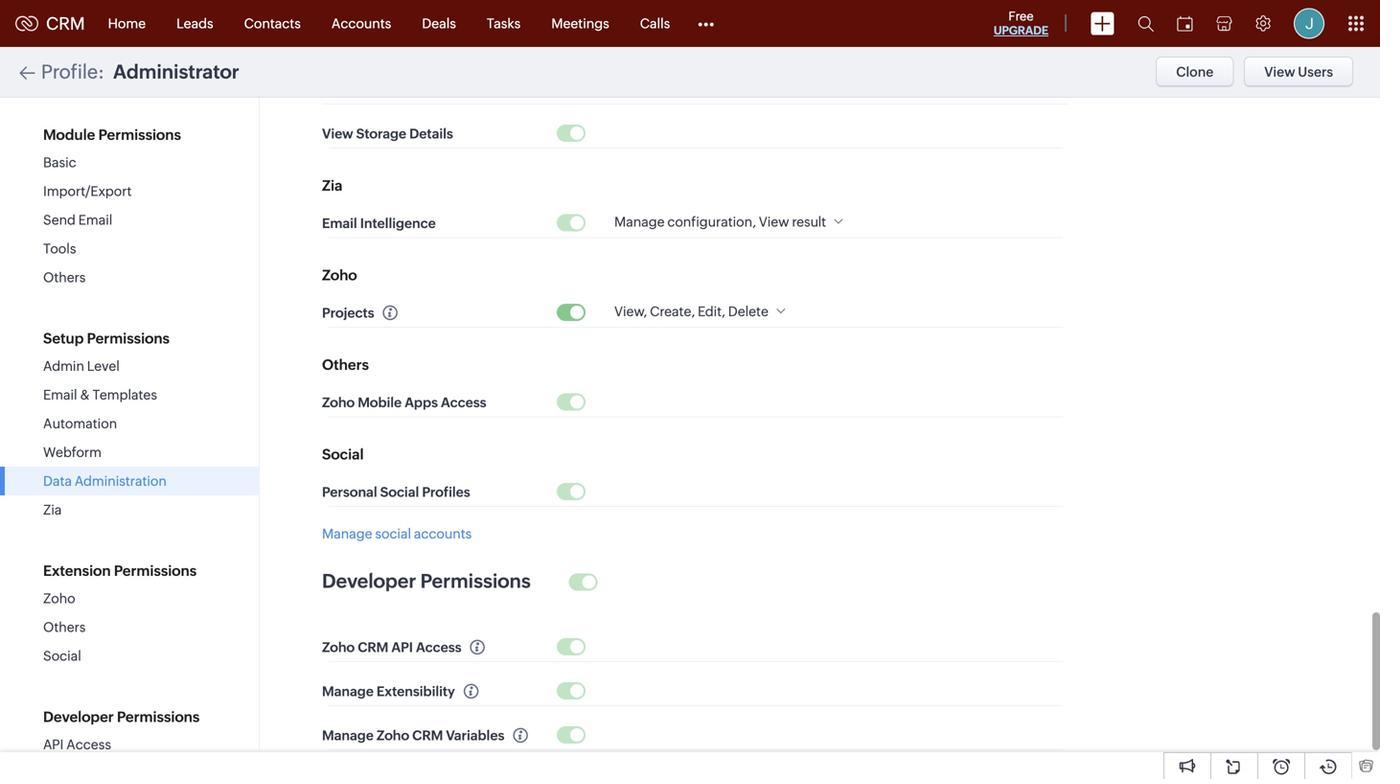 Task type: vqa. For each thing, say whether or not it's contained in the screenshot.
Permissions associated with Admin Level
yes



Task type: describe. For each thing, give the bounding box(es) containing it.
zoho up projects
[[322, 267, 357, 284]]

view, create, edit, delete
[[614, 304, 769, 319]]

logo image
[[15, 16, 38, 31]]

permissions for admin level
[[87, 330, 170, 347]]

manage configuration, view result
[[614, 214, 826, 230]]

2 vertical spatial crm
[[412, 728, 443, 744]]

setup permissions
[[43, 330, 170, 347]]

view,
[[614, 304, 647, 319]]

zoho up manage extensibility
[[322, 640, 355, 655]]

tasks link
[[472, 0, 536, 46]]

users
[[1298, 64, 1333, 80]]

crm link
[[15, 14, 85, 33]]

social
[[375, 526, 411, 542]]

deals link
[[407, 0, 472, 46]]

email for email & templates
[[43, 387, 77, 403]]

profile
[[41, 61, 98, 83]]

templates
[[93, 387, 157, 403]]

extension permissions
[[43, 563, 197, 580]]

manage social accounts
[[322, 526, 472, 542]]

0 vertical spatial others
[[43, 270, 86, 285]]

1 vertical spatial developer permissions
[[43, 709, 200, 726]]

leads link
[[161, 0, 229, 46]]

&
[[80, 387, 90, 403]]

access for zoho crm api access
[[416, 640, 462, 655]]

leads
[[177, 16, 213, 31]]

mobile
[[358, 395, 402, 410]]

free upgrade
[[994, 9, 1049, 37]]

contacts
[[244, 16, 301, 31]]

zoho down the extension
[[43, 591, 75, 606]]

0 horizontal spatial zia
[[43, 502, 62, 518]]

search element
[[1126, 0, 1166, 47]]

intelligence
[[360, 216, 436, 231]]

view for view storage details
[[322, 126, 353, 142]]

upgrade
[[994, 24, 1049, 37]]

data administration
[[43, 474, 167, 489]]

delete
[[728, 304, 769, 319]]

details
[[409, 126, 453, 142]]

import/export
[[43, 184, 132, 199]]

admin level
[[43, 359, 120, 374]]

storage
[[356, 126, 406, 142]]

2 vertical spatial others
[[43, 620, 86, 635]]

apps
[[405, 395, 438, 410]]

home link
[[93, 0, 161, 46]]

Other Modules field
[[686, 8, 727, 39]]

api access
[[43, 737, 111, 753]]

email & templates
[[43, 387, 157, 403]]

manage for manage configuration, view result
[[614, 214, 665, 230]]

0 vertical spatial api
[[392, 640, 413, 655]]

profile : administrator
[[41, 61, 239, 83]]

manage zoho crm variables
[[322, 728, 505, 744]]

clone
[[1176, 64, 1214, 80]]

2 horizontal spatial social
[[380, 485, 419, 500]]

variables
[[446, 728, 505, 744]]

tasks
[[487, 16, 521, 31]]

0 horizontal spatial developer
[[43, 709, 114, 726]]

result
[[792, 214, 826, 230]]

search image
[[1138, 15, 1154, 32]]

administration
[[75, 474, 167, 489]]

create menu image
[[1091, 12, 1115, 35]]

level
[[87, 359, 120, 374]]

0 horizontal spatial social
[[43, 649, 81, 664]]

accounts link
[[316, 0, 407, 46]]

create menu element
[[1079, 0, 1126, 46]]

accounts
[[414, 526, 472, 542]]

view for view users
[[1265, 64, 1296, 80]]

zoho mobile apps access
[[322, 395, 487, 410]]

module
[[43, 127, 95, 143]]

personal social profiles
[[322, 485, 470, 500]]

2 vertical spatial access
[[66, 737, 111, 753]]

home
[[108, 16, 146, 31]]

meetings link
[[536, 0, 625, 46]]

access for zoho mobile apps access
[[441, 395, 487, 410]]



Task type: locate. For each thing, give the bounding box(es) containing it.
manage left configuration,
[[614, 214, 665, 230]]

calls link
[[625, 0, 686, 46]]

tools
[[43, 241, 76, 256]]

0 vertical spatial zia
[[322, 177, 343, 194]]

edit,
[[698, 304, 726, 319]]

zia down the data
[[43, 502, 62, 518]]

zia
[[322, 177, 343, 194], [43, 502, 62, 518]]

module permissions
[[43, 127, 181, 143]]

1 horizontal spatial social
[[322, 446, 364, 463]]

manage down "zoho crm api access"
[[322, 684, 374, 699]]

deals
[[422, 16, 456, 31]]

social up manage social accounts
[[380, 485, 419, 500]]

1 vertical spatial social
[[380, 485, 419, 500]]

clone button
[[1156, 57, 1234, 87]]

access
[[441, 395, 487, 410], [416, 640, 462, 655], [66, 737, 111, 753]]

1 vertical spatial view
[[322, 126, 353, 142]]

developer permissions down accounts
[[322, 570, 531, 592]]

meetings
[[551, 16, 609, 31]]

1 vertical spatial developer
[[43, 709, 114, 726]]

view left "storage" at the top left of the page
[[322, 126, 353, 142]]

zoho left mobile
[[322, 395, 355, 410]]

extensibility
[[377, 684, 455, 699]]

zia up email intelligence
[[322, 177, 343, 194]]

permissions
[[98, 127, 181, 143], [87, 330, 170, 347], [114, 563, 197, 580], [421, 570, 531, 592], [117, 709, 200, 726]]

accounts
[[332, 16, 391, 31]]

developer up api access
[[43, 709, 114, 726]]

data
[[43, 474, 72, 489]]

0 vertical spatial developer
[[322, 570, 416, 592]]

contacts link
[[229, 0, 316, 46]]

1 horizontal spatial email
[[78, 212, 112, 228]]

0 horizontal spatial developer permissions
[[43, 709, 200, 726]]

profile image
[[1294, 8, 1325, 39]]

2 horizontal spatial view
[[1265, 64, 1296, 80]]

others down tools
[[43, 270, 86, 285]]

email down import/export
[[78, 212, 112, 228]]

0 horizontal spatial email
[[43, 387, 77, 403]]

manage
[[614, 214, 665, 230], [322, 526, 372, 542], [322, 684, 374, 699], [322, 728, 374, 744]]

social up personal
[[322, 446, 364, 463]]

1 horizontal spatial view
[[759, 214, 789, 230]]

view users button
[[1245, 57, 1354, 87]]

developer permissions
[[322, 570, 531, 592], [43, 709, 200, 726]]

2 horizontal spatial crm
[[412, 728, 443, 744]]

email left &
[[43, 387, 77, 403]]

0 vertical spatial social
[[322, 446, 364, 463]]

manage down manage extensibility
[[322, 728, 374, 744]]

email
[[78, 212, 112, 228], [322, 216, 357, 231], [43, 387, 77, 403]]

developer down social
[[322, 570, 416, 592]]

1 horizontal spatial api
[[392, 640, 413, 655]]

projects
[[322, 305, 374, 321]]

permissions for basic
[[98, 127, 181, 143]]

0 vertical spatial developer permissions
[[322, 570, 531, 592]]

email for email intelligence
[[322, 216, 357, 231]]

1 vertical spatial zia
[[43, 502, 62, 518]]

developer permissions up api access
[[43, 709, 200, 726]]

1 vertical spatial others
[[322, 357, 369, 373]]

zoho
[[322, 267, 357, 284], [322, 395, 355, 410], [43, 591, 75, 606], [322, 640, 355, 655], [377, 728, 409, 744]]

1 vertical spatial access
[[416, 640, 462, 655]]

automation
[[43, 416, 117, 431]]

setup
[[43, 330, 84, 347]]

1 horizontal spatial zia
[[322, 177, 343, 194]]

free
[[1009, 9, 1034, 23]]

view storage details
[[322, 126, 453, 142]]

2 vertical spatial view
[[759, 214, 789, 230]]

email intelligence
[[322, 216, 436, 231]]

email left intelligence
[[322, 216, 357, 231]]

0 horizontal spatial api
[[43, 737, 64, 753]]

0 horizontal spatial view
[[322, 126, 353, 142]]

social
[[322, 446, 364, 463], [380, 485, 419, 500], [43, 649, 81, 664]]

2 horizontal spatial email
[[322, 216, 357, 231]]

personal
[[322, 485, 377, 500]]

send email
[[43, 212, 112, 228]]

manage down personal
[[322, 526, 372, 542]]

view users
[[1265, 64, 1333, 80]]

0 horizontal spatial crm
[[46, 14, 85, 33]]

manage extensibility
[[322, 684, 455, 699]]

developer
[[322, 570, 416, 592], [43, 709, 114, 726]]

others
[[43, 270, 86, 285], [322, 357, 369, 373], [43, 620, 86, 635]]

view inside button
[[1265, 64, 1296, 80]]

manage for manage extensibility
[[322, 684, 374, 699]]

crm up manage extensibility
[[358, 640, 389, 655]]

view left result
[[759, 214, 789, 230]]

profiles
[[422, 485, 470, 500]]

0 vertical spatial crm
[[46, 14, 85, 33]]

administrator
[[113, 61, 239, 83]]

1 horizontal spatial crm
[[358, 640, 389, 655]]

configuration,
[[668, 214, 756, 230]]

crm right logo
[[46, 14, 85, 33]]

0 vertical spatial view
[[1265, 64, 1296, 80]]

permissions for zoho
[[114, 563, 197, 580]]

manage for manage social accounts
[[322, 526, 372, 542]]

crm down "extensibility" on the bottom of the page
[[412, 728, 443, 744]]

extension
[[43, 563, 111, 580]]

profile element
[[1283, 0, 1336, 46]]

calendar image
[[1177, 16, 1194, 31]]

1 vertical spatial crm
[[358, 640, 389, 655]]

zoho down manage extensibility
[[377, 728, 409, 744]]

manage social accounts link
[[322, 526, 472, 542]]

basic
[[43, 155, 76, 170]]

zoho crm api access
[[322, 640, 462, 655]]

webform
[[43, 445, 102, 460]]

manage for manage zoho crm variables
[[322, 728, 374, 744]]

0 vertical spatial access
[[441, 395, 487, 410]]

2 vertical spatial social
[[43, 649, 81, 664]]

crm
[[46, 14, 85, 33], [358, 640, 389, 655], [412, 728, 443, 744]]

view left users
[[1265, 64, 1296, 80]]

1 vertical spatial api
[[43, 737, 64, 753]]

send
[[43, 212, 76, 228]]

1 horizontal spatial developer
[[322, 570, 416, 592]]

view
[[1265, 64, 1296, 80], [322, 126, 353, 142], [759, 214, 789, 230]]

social down the extension
[[43, 649, 81, 664]]

api
[[392, 640, 413, 655], [43, 737, 64, 753]]

admin
[[43, 359, 84, 374]]

calls
[[640, 16, 670, 31]]

create,
[[650, 304, 695, 319]]

others down the extension
[[43, 620, 86, 635]]

1 horizontal spatial developer permissions
[[322, 570, 531, 592]]

others up mobile
[[322, 357, 369, 373]]

:
[[98, 61, 104, 83]]



